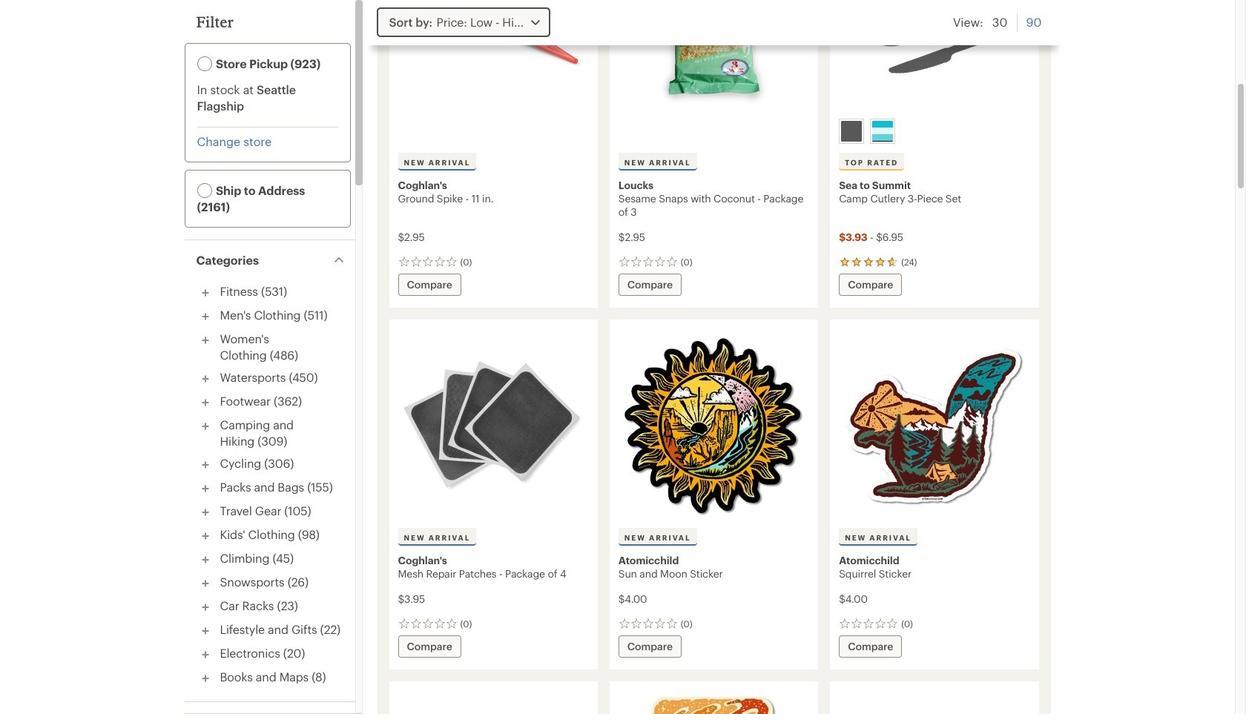 Task type: locate. For each thing, give the bounding box(es) containing it.
toggle electronics sub-items image
[[196, 646, 214, 664]]

add filter: ship to address (2161) image
[[197, 184, 212, 198]]

toggle lifestyle-and-gifts sub-items image
[[196, 623, 214, 640]]

pacific blue image
[[873, 121, 894, 142]]

toggle snowsports sub-items image
[[196, 575, 214, 593]]

coghlan's ground spike - 11 in. 0 image
[[398, 0, 589, 113]]

toggle climbing sub-items image
[[196, 551, 214, 569]]

toggle travel-gear sub-items image
[[196, 504, 214, 522]]

toggle books-and-maps sub-items image
[[196, 670, 214, 688]]

loucks sesame snaps with coconut - package of 3 0 image
[[619, 0, 810, 113]]

group
[[836, 116, 1032, 147]]



Task type: vqa. For each thing, say whether or not it's contained in the screenshot.
Atomicchild Lantern Scene Sticker 0 Image
yes



Task type: describe. For each thing, give the bounding box(es) containing it.
charcoal grey image
[[842, 121, 862, 142]]

toggle cycling sub-items image
[[196, 456, 214, 474]]

atomicchild sun and moon sticker 0 image
[[619, 329, 810, 525]]

atomicchild lantern scene sticker 0 image
[[619, 691, 810, 715]]

toggle car-racks sub-items image
[[196, 599, 214, 617]]

atomicchild squirrel sticker 0 image
[[839, 329, 1030, 525]]

coghlan's mesh repair patches - package of 4 0 image
[[398, 329, 589, 525]]

toggle packs-and-bags sub-items image
[[196, 480, 214, 498]]

sea to summit camp cutlery 3-piece set 0 image
[[839, 0, 1030, 113]]

toggle kids%27-clothing sub-items image
[[196, 528, 214, 545]]



